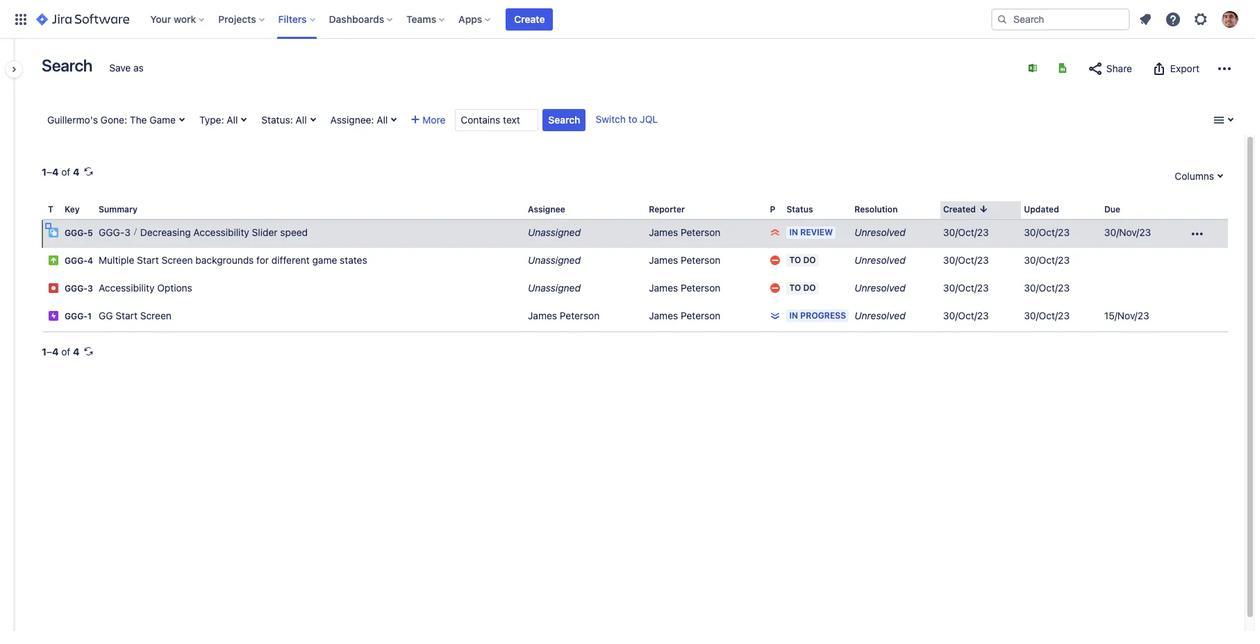 Task type: vqa. For each thing, say whether or not it's contained in the screenshot.
GGG- in the GGG-4 Multiple Start Screen backgrounds for different game states
yes



Task type: locate. For each thing, give the bounding box(es) containing it.
ggg- right epic icon
[[65, 311, 88, 322]]

in progress
[[789, 311, 846, 321]]

2 – from the top
[[47, 346, 52, 358]]

james for accessibility options
[[649, 282, 678, 294]]

ggg- inside ggg-4 multiple start screen backgrounds for different game states
[[65, 256, 88, 266]]

review
[[801, 227, 833, 238]]

assignee: all
[[330, 114, 388, 126]]

1 – 4 of 4
[[42, 166, 80, 178], [42, 346, 80, 358]]

in right highest image
[[789, 227, 798, 238]]

1 do from the top
[[803, 255, 816, 265]]

5
[[87, 228, 93, 238]]

2 to do from the top
[[789, 283, 816, 293]]

assignee:
[[330, 114, 374, 126]]

as
[[133, 62, 144, 74]]

do
[[803, 255, 816, 265], [803, 283, 816, 293]]

2 in from the top
[[789, 311, 798, 321]]

1 in from the top
[[789, 227, 798, 238]]

1 horizontal spatial 3
[[125, 227, 131, 238]]

to do
[[789, 255, 816, 265], [789, 283, 816, 293]]

save as button
[[102, 57, 151, 79]]

switch to jql
[[596, 113, 658, 125]]

to right medium high icon
[[789, 255, 801, 265]]

4 up the t
[[52, 166, 59, 178]]

1 vertical spatial unassigned
[[528, 254, 581, 266]]

1 vertical spatial accessibility
[[99, 282, 155, 294]]

all right assignee:
[[377, 114, 388, 126]]

1 vertical spatial of
[[61, 346, 70, 358]]

start up accessibility options link
[[137, 254, 159, 266]]

1 – 4 of 4 up the t
[[42, 166, 80, 178]]

ggg-3 link down summary
[[99, 227, 138, 238]]

open in microsoft excel image
[[1027, 63, 1039, 74]]

4
[[52, 166, 59, 178], [73, 166, 80, 178], [87, 256, 93, 266], [52, 346, 59, 358], [73, 346, 80, 358]]

ggg- right the bug icon
[[65, 284, 88, 294]]

1 – 4 of 4 down epic icon
[[42, 346, 80, 358]]

1 vertical spatial 1 – 4 of 4
[[42, 346, 80, 358]]

to do for multiple start screen backgrounds for different game states
[[789, 255, 816, 265]]

2 vertical spatial unassigned
[[528, 282, 581, 294]]

screen up options
[[162, 254, 193, 266]]

share link
[[1080, 58, 1139, 80]]

0 vertical spatial to do
[[789, 255, 816, 265]]

your work button
[[146, 8, 210, 30]]

export button
[[1144, 58, 1207, 80]]

0 horizontal spatial accessibility
[[99, 282, 155, 294]]

0 horizontal spatial 3
[[87, 284, 93, 294]]

apps button
[[454, 8, 496, 30]]

primary element
[[8, 0, 991, 39]]

different
[[272, 254, 310, 266]]

of up key
[[61, 166, 70, 178]]

appswitcher icon image
[[13, 11, 29, 27]]

3 down summary
[[125, 227, 131, 238]]

to for multiple start screen backgrounds for different game states
[[789, 255, 801, 265]]

of down the ggg-1 link
[[61, 346, 70, 358]]

1 horizontal spatial all
[[296, 114, 307, 126]]

ggg- for ggg-1
[[65, 311, 88, 322]]

in right lowest icon
[[789, 311, 798, 321]]

to right medium high image
[[789, 283, 801, 293]]

dashboards button
[[325, 8, 398, 30]]

james
[[649, 227, 678, 238], [649, 254, 678, 266], [649, 282, 678, 294], [528, 310, 557, 322], [649, 310, 678, 322]]

0 vertical spatial to
[[789, 255, 801, 265]]

all right the status:
[[296, 114, 307, 126]]

do for multiple start screen backgrounds for different game states
[[803, 255, 816, 265]]

1 – from the top
[[47, 166, 52, 178]]

ggg- for ggg-3 accessibility options
[[65, 284, 88, 294]]

accessibility
[[193, 227, 249, 238], [99, 282, 155, 294]]

0 vertical spatial do
[[803, 255, 816, 265]]

bug image
[[48, 283, 59, 294]]

3 unassigned from the top
[[528, 282, 581, 294]]

1 all from the left
[[227, 114, 238, 126]]

3 unresolved from the top
[[855, 282, 906, 294]]

ggg-3 link
[[99, 227, 138, 238], [65, 284, 93, 294]]

4 down the ggg-1 link
[[73, 346, 80, 358]]

ggg-1
[[65, 311, 92, 322]]

1 vertical spatial search
[[548, 114, 580, 126]]

unassigned
[[528, 227, 581, 238], [528, 254, 581, 266], [528, 282, 581, 294]]

1 horizontal spatial search
[[548, 114, 580, 126]]

ggg-
[[99, 227, 125, 238], [65, 228, 88, 238], [65, 256, 88, 266], [65, 284, 88, 294], [65, 311, 88, 322]]

improvement image
[[48, 255, 59, 266]]

unresolved for gg start screen
[[855, 310, 906, 322]]

accessibility up backgrounds
[[193, 227, 249, 238]]

guillermo's
[[47, 114, 98, 126]]

to do right medium high icon
[[789, 255, 816, 265]]

more
[[423, 114, 446, 126]]

all
[[227, 114, 238, 126], [296, 114, 307, 126], [377, 114, 388, 126]]

peterson
[[681, 227, 721, 238], [681, 254, 721, 266], [681, 282, 721, 294], [560, 310, 600, 322], [681, 310, 721, 322]]

1 vertical spatial in
[[789, 311, 798, 321]]

ggg-4 multiple start screen backgrounds for different game states
[[65, 254, 367, 266]]

2 unresolved from the top
[[855, 254, 906, 266]]

– down epic icon
[[47, 346, 52, 358]]

projects button
[[214, 8, 270, 30]]

2 vertical spatial 1
[[42, 346, 47, 358]]

2 horizontal spatial all
[[377, 114, 388, 126]]

banner
[[0, 0, 1255, 39]]

apps
[[459, 13, 482, 25]]

15/nov/23
[[1105, 310, 1150, 322]]

peterson for accessibility options
[[681, 282, 721, 294]]

0 vertical spatial in
[[789, 227, 798, 238]]

jira software image
[[36, 11, 129, 27], [36, 11, 129, 27]]

save as
[[109, 62, 144, 74]]

to do right medium high image
[[789, 283, 816, 293]]

all for assignee: all
[[377, 114, 388, 126]]

decreasing accessibility slider speed link
[[140, 227, 308, 238]]

sidebar navigation image
[[0, 56, 31, 83]]

notifications image
[[1137, 11, 1154, 27]]

your work
[[150, 13, 196, 25]]

do up in progress at the right of page
[[803, 283, 816, 293]]

1 horizontal spatial ggg-3 link
[[99, 227, 138, 238]]

james peterson
[[649, 227, 721, 238], [649, 254, 721, 266], [649, 282, 721, 294], [528, 310, 600, 322], [649, 310, 721, 322]]

ggg- for ggg-3
[[99, 227, 125, 238]]

30/nov/23
[[1105, 227, 1151, 238]]

open in google sheets image
[[1057, 63, 1068, 74]]

projects
[[218, 13, 256, 25]]

in review
[[789, 227, 833, 238]]

2 unassigned from the top
[[528, 254, 581, 266]]

2 of from the top
[[61, 346, 70, 358]]

columns
[[1175, 170, 1214, 182]]

james peterson for gg start screen
[[649, 310, 721, 322]]

0 vertical spatial accessibility
[[193, 227, 249, 238]]

1 vertical spatial do
[[803, 283, 816, 293]]

assignee
[[528, 204, 565, 215]]

guillermo's gone: the game
[[47, 114, 176, 126]]

screen down accessibility options link
[[140, 310, 171, 322]]

settings image
[[1193, 11, 1210, 27]]

1 unassigned from the top
[[528, 227, 581, 238]]

search left the switch
[[548, 114, 580, 126]]

search right sidebar navigation icon
[[42, 56, 93, 75]]

jql
[[640, 113, 658, 125]]

– up the t
[[47, 166, 52, 178]]

0 horizontal spatial ggg-3 link
[[65, 284, 93, 294]]

Search field
[[991, 8, 1130, 30]]

save
[[109, 62, 131, 74]]

medium high image
[[770, 255, 781, 266]]

james peterson link for accessibility options
[[649, 282, 721, 294]]

your profile and settings image
[[1222, 11, 1239, 27]]

james peterson for multiple start screen backgrounds for different game states
[[649, 254, 721, 266]]

4 left multiple
[[87, 256, 93, 266]]

start right gg
[[116, 310, 138, 322]]

1 to do from the top
[[789, 255, 816, 265]]

status
[[787, 204, 813, 215]]

1 vertical spatial to
[[789, 283, 801, 293]]

1 of from the top
[[61, 166, 70, 178]]

to
[[789, 255, 801, 265], [789, 283, 801, 293]]

4 inside ggg-4 multiple start screen backgrounds for different game states
[[87, 256, 93, 266]]

3 inside "ggg-3 accessibility options"
[[87, 284, 93, 294]]

4 unresolved from the top
[[855, 310, 906, 322]]

1 vertical spatial –
[[47, 346, 52, 358]]

1 vertical spatial to do
[[789, 283, 816, 293]]

3 down ggg-4 link
[[87, 284, 93, 294]]

unassigned for multiple start screen backgrounds for different game states
[[528, 254, 581, 266]]

screen
[[162, 254, 193, 266], [140, 310, 171, 322]]

help image
[[1165, 11, 1182, 27]]

0 horizontal spatial search
[[42, 56, 93, 75]]

0 vertical spatial search
[[42, 56, 93, 75]]

decreasing accessibility slider speed
[[140, 227, 308, 238]]

ggg- right improvement image
[[65, 256, 88, 266]]

slider
[[252, 227, 278, 238]]

0 horizontal spatial all
[[227, 114, 238, 126]]

ggg- inside "ggg-3 accessibility options"
[[65, 284, 88, 294]]

1 vertical spatial 3
[[87, 284, 93, 294]]

gg start screen link
[[99, 310, 171, 322]]

backgrounds
[[195, 254, 254, 266]]

1 to from the top
[[789, 255, 801, 265]]

unresolved for accessibility options
[[855, 282, 906, 294]]

ggg-5
[[65, 228, 93, 238]]

all right type: on the top of page
[[227, 114, 238, 126]]

all for status: all
[[296, 114, 307, 126]]

2 all from the left
[[296, 114, 307, 126]]

3 all from the left
[[377, 114, 388, 126]]

30/oct/23
[[943, 227, 989, 238], [1024, 227, 1070, 238], [943, 254, 989, 266], [1024, 254, 1070, 266], [943, 282, 989, 294], [1024, 282, 1070, 294], [943, 310, 989, 322], [1024, 310, 1070, 322]]

0 vertical spatial 3
[[125, 227, 131, 238]]

1 vertical spatial screen
[[140, 310, 171, 322]]

ggg- right "5"
[[99, 227, 125, 238]]

james for gg start screen
[[649, 310, 678, 322]]

ggg- right sub task icon
[[65, 228, 88, 238]]

to for accessibility options
[[789, 283, 801, 293]]

of
[[61, 166, 70, 178], [61, 346, 70, 358]]

ggg- for ggg-4 multiple start screen backgrounds for different game states
[[65, 256, 88, 266]]

0 vertical spatial of
[[61, 166, 70, 178]]

2 to from the top
[[789, 283, 801, 293]]

do down in review
[[803, 255, 816, 265]]

2 do from the top
[[803, 283, 816, 293]]

ggg-3 link right the bug icon
[[65, 284, 93, 294]]

your
[[150, 13, 171, 25]]

0 vertical spatial unassigned
[[528, 227, 581, 238]]

0 vertical spatial –
[[47, 166, 52, 178]]

james peterson for accessibility options
[[649, 282, 721, 294]]

james peterson link
[[649, 227, 721, 238], [649, 254, 721, 266], [649, 282, 721, 294], [528, 310, 600, 322], [649, 310, 721, 322]]

ggg- for ggg-5
[[65, 228, 88, 238]]

–
[[47, 166, 52, 178], [47, 346, 52, 358]]

search inside button
[[548, 114, 580, 126]]

3
[[125, 227, 131, 238], [87, 284, 93, 294]]

accessibility up gg start screen
[[99, 282, 155, 294]]

0 vertical spatial 1 – 4 of 4
[[42, 166, 80, 178]]

search button
[[543, 109, 586, 131]]



Task type: describe. For each thing, give the bounding box(es) containing it.
0 vertical spatial 1
[[42, 166, 47, 178]]

updated
[[1024, 204, 1059, 215]]

1 horizontal spatial accessibility
[[193, 227, 249, 238]]

banner containing your work
[[0, 0, 1255, 39]]

for
[[256, 254, 269, 266]]

small image
[[978, 204, 989, 215]]

do for accessibility options
[[803, 283, 816, 293]]

p
[[770, 204, 776, 215]]

type:
[[199, 114, 224, 126]]

0 vertical spatial ggg-3 link
[[99, 227, 138, 238]]

gg start screen
[[99, 310, 171, 322]]

share
[[1107, 63, 1132, 74]]

2 1 – 4 of 4 from the top
[[42, 346, 80, 358]]

summary
[[99, 204, 138, 215]]

unresolved for multiple start screen backgrounds for different game states
[[855, 254, 906, 266]]

work
[[174, 13, 196, 25]]

in for 15/nov/23
[[789, 311, 798, 321]]

4 up key
[[73, 166, 80, 178]]

gg
[[99, 310, 113, 322]]

ggg-3
[[99, 227, 131, 238]]

unassigned for accessibility options
[[528, 282, 581, 294]]

Search issues using keywords text field
[[455, 109, 539, 131]]

james peterson link for multiple start screen backgrounds for different game states
[[649, 254, 721, 266]]

epic image
[[48, 311, 59, 322]]

0 vertical spatial screen
[[162, 254, 193, 266]]

type: all
[[199, 114, 238, 126]]

medium high image
[[770, 283, 781, 294]]

3 for ggg-3
[[125, 227, 131, 238]]

the
[[130, 114, 147, 126]]

export
[[1170, 63, 1200, 74]]

teams
[[407, 13, 436, 25]]

to do for accessibility options
[[789, 283, 816, 293]]

lowest image
[[770, 311, 781, 322]]

ggg-1 link
[[65, 311, 92, 322]]

1 1 – 4 of 4 from the top
[[42, 166, 80, 178]]

status: all
[[261, 114, 307, 126]]

due
[[1105, 204, 1121, 215]]

1 unresolved from the top
[[855, 227, 906, 238]]

highest image
[[770, 227, 781, 238]]

columns button
[[1168, 165, 1228, 188]]

status:
[[261, 114, 293, 126]]

dashboards
[[329, 13, 384, 25]]

ggg-3 accessibility options
[[65, 282, 192, 294]]

decreasing
[[140, 227, 191, 238]]

accessibility options link
[[99, 282, 192, 294]]

teams button
[[402, 8, 450, 30]]

create
[[514, 13, 545, 25]]

game
[[150, 114, 176, 126]]

james for multiple start screen backgrounds for different game states
[[649, 254, 678, 266]]

1 vertical spatial 1
[[87, 311, 92, 322]]

1 vertical spatial start
[[116, 310, 138, 322]]

more button
[[406, 109, 451, 131]]

1 vertical spatial ggg-3 link
[[65, 284, 93, 294]]

progress
[[801, 311, 846, 321]]

in for 30/nov/23
[[789, 227, 798, 238]]

created
[[943, 204, 976, 215]]

ggg-4 link
[[65, 256, 93, 266]]

peterson for gg start screen
[[681, 310, 721, 322]]

states
[[340, 254, 367, 266]]

3 for ggg-3 accessibility options
[[87, 284, 93, 294]]

peterson for multiple start screen backgrounds for different game states
[[681, 254, 721, 266]]

game
[[312, 254, 337, 266]]

filters button
[[274, 8, 321, 30]]

key
[[65, 204, 80, 215]]

4 down epic icon
[[52, 346, 59, 358]]

multiple
[[99, 254, 134, 266]]

speed
[[280, 227, 308, 238]]

switch to jql link
[[596, 113, 658, 125]]

to
[[628, 113, 637, 125]]

create button
[[506, 8, 553, 30]]

reporter
[[649, 204, 685, 215]]

filters
[[278, 13, 307, 25]]

ggg-5 link
[[65, 228, 93, 238]]

options
[[157, 282, 192, 294]]

guillermo's gone: the game button
[[42, 109, 190, 131]]

multiple start screen backgrounds for different game states link
[[99, 254, 367, 266]]

james peterson link for gg start screen
[[649, 310, 721, 322]]

resolution
[[855, 204, 898, 215]]

switch
[[596, 113, 626, 125]]

t
[[48, 204, 53, 215]]

all for type: all
[[227, 114, 238, 126]]

0 vertical spatial start
[[137, 254, 159, 266]]

gone:
[[101, 114, 127, 126]]

sub task image
[[48, 227, 59, 238]]

search image
[[997, 14, 1008, 25]]



